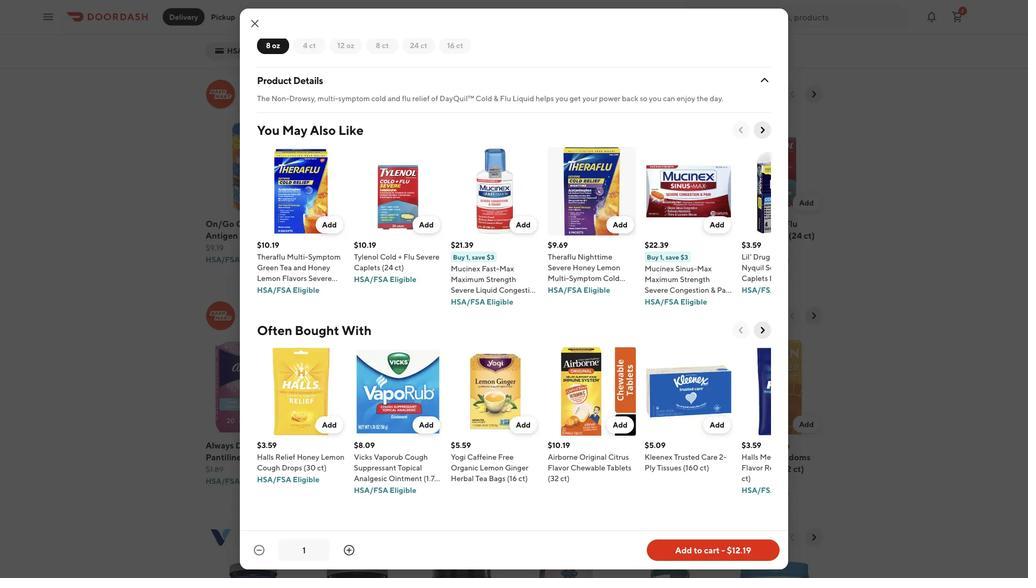 Task type: vqa. For each thing, say whether or not it's contained in the screenshot.
Other
no



Task type: describe. For each thing, give the bounding box(es) containing it.
thin
[[258, 441, 275, 451]]

2 from dashmart from the top
[[244, 320, 305, 330]]

$10.19 inside tylenol cold + flu severe caplets (24 ct) $10.19 hsa/fsa eligible
[[727, 243, 749, 252]]

ribbed
[[749, 464, 779, 474]]

$3.59 for $3.59 halls mentho-lyptus flavor relief drops (30 ct) hsa/fsa eligible
[[742, 441, 762, 450]]

1 dashmart from the top
[[267, 98, 305, 108]]

lemon inside $10.19 theraflu multi-symptom green tea and honey lemon flavors severe cold medicine powder packets (6 ct)
[[257, 274, 281, 283]]

$3.59 lil' drug store vicks nyquil severe cold & flu caplets maximum strength (4 ct)
[[742, 241, 827, 294]]

medicine inside $21.39 buy 1, save $3 mucinex fast-max maximum strength severe liquid congestion & cough medicine (6 oz)
[[482, 297, 514, 305]]

(16
[[507, 475, 517, 483]]

los angeles button
[[256, 12, 307, 21]]

add for $9.19
[[278, 198, 293, 207]]

yogi caffeine free organic lemon ginger herbal tea bags (16 ct) image
[[451, 348, 540, 436]]

see all
[[745, 534, 770, 542]]

original
[[580, 453, 607, 462]]

caplets inside the $3.59 lil' drug store vicks nyquil severe cold & flu caplets maximum strength (4 ct)
[[742, 274, 769, 283]]

halls relief honey lemon cough drops (30 ct) $3.59 hsa/fsa eligible
[[623, 219, 705, 276]]

dialog containing you may also like
[[240, 0, 831, 570]]

cold inside vicks dayquil cold & flu relief liquid (8 oz)
[[368, 219, 387, 229]]

close image
[[249, 17, 262, 30]]

2 vertical spatial min
[[337, 320, 352, 330]]

ct) inside trojan premium lubricated condoms ultra ribbed (12 ct) $11.19 hsa/fsa eligible
[[794, 464, 805, 474]]

1 vertical spatial the
[[267, 542, 281, 552]]

add for $11.19
[[800, 420, 815, 429]]

heavy for flow
[[519, 476, 544, 486]]

tea inside the $5.59 yogi caffeine free organic lemon ginger herbal tea bags (16 ct)
[[476, 475, 488, 483]]

drops inside halls relief honey lemon cough drops (30 ct) $3.59 hsa/fsa eligible
[[681, 231, 705, 241]]

relief inside vicks dayquil cold & flu relief liquid (8 oz)
[[325, 231, 349, 241]]

hour for spray
[[251, 0, 271, 7]]

with down topical at the left of page
[[414, 476, 432, 486]]

congestion inside $21.39 buy 1, save $3 mucinex fast-max maximum strength severe liquid congestion & cough medicine (6 oz)
[[499, 286, 539, 295]]

hsa/fsa inside $3.59 halls mentho-lyptus flavor relief drops (30 ct) hsa/fsa eligible
[[742, 486, 777, 495]]

protein
[[244, 524, 288, 540]]

+ inside mucinex instasoothe honey & echinacea sore throat + soothing comfort drops (20 ct)
[[463, 20, 467, 31]]

ct for 24 ct
[[421, 41, 428, 50]]

drug
[[754, 253, 771, 262]]

1 • 15 min from the top
[[321, 98, 352, 108]]

pads inside 'always pure cotton with flexfoam size 5 extra heavy overnight with wings pads (18 ct)'
[[461, 476, 481, 486]]

open menu image
[[42, 10, 55, 23]]

add for $11.59
[[487, 420, 502, 429]]

(6 inside $10.19 theraflu multi-symptom green tea and honey lemon flavors severe cold medicine powder packets (6 ct)
[[286, 296, 293, 304]]

eligible inside $11.59 hsa/fsa eligible
[[450, 489, 477, 498]]

hsa/fsa inside the "always daily thin pantiliners (20 ct) $1.89 hsa/fsa eligible"
[[206, 477, 240, 486]]

ct) inside $10.19 theraflu multi-symptom green tea and honey lemon flavors severe cold medicine powder packets (6 ct)
[[294, 296, 304, 304]]

with for wings
[[560, 452, 578, 463]]

$4.99 hsa/fsa eligible
[[414, 33, 477, 54]]

1 vertical spatial min
[[337, 98, 352, 108]]

men's
[[310, 452, 334, 463]]

size inside always infinity flexfoam with wings unscented pads extra heavy flow size 3 (28 ct)
[[567, 476, 584, 486]]

pure
[[444, 441, 463, 451]]

eligible inside $23.99 hsa/fsa eligible
[[346, 45, 373, 54]]

instasoothe
[[451, 0, 498, 7]]

product details button
[[257, 68, 772, 93]]

hsa/fsa inside trojan premium lubricated condoms ultra ribbed (12 ct) $11.19 hsa/fsa eligible
[[727, 489, 762, 498]]

eligible inside on/go one covid-19 antigen home test $9.19 hsa/fsa eligible
[[242, 255, 268, 264]]

bags
[[489, 475, 506, 483]]

add inside button
[[676, 546, 693, 556]]

flow
[[546, 476, 565, 486]]

previous button of carousel image for $3.59
[[736, 325, 747, 336]]

relief inside halls relief honey lemon cough drops (30 ct) $3.59 hsa/fsa eligible
[[645, 219, 668, 229]]

1 • from the top
[[321, 98, 325, 108]]

severe inside $10.19 theraflu multi-symptom green tea and honey lemon flavors severe cold medicine powder packets (6 ct)
[[309, 274, 332, 283]]

8 oz button
[[257, 37, 289, 54]]

suppressant
[[354, 464, 397, 473]]

& inside $21.39 buy 1, save $3 mucinex fast-max maximum strength severe liquid congestion & cough medicine (6 oz)
[[451, 297, 456, 305]]

trojan
[[727, 441, 752, 451]]

the non-drowsy, multi-symptom cold and flu relief of dayquil™ cold & flu liquid helps you get your power back so you can enjoy the day.
[[257, 94, 724, 103]]

you may also like
[[257, 122, 364, 138]]

eligible inside '$9.69 hsa/fsa eligible'
[[450, 267, 477, 276]]

liquid inside $21.39 buy 1, save $3 mucinex fast-max maximum strength severe liquid congestion & cough medicine (6 oz)
[[476, 286, 498, 295]]

one
[[236, 219, 254, 229]]

condoms inside stix condoms (12 ct) $9.99
[[640, 441, 679, 451]]

zyrtec
[[519, 0, 545, 7]]

test
[[266, 231, 283, 241]]

cotton
[[465, 441, 494, 451]]

$12.19
[[728, 546, 752, 556]]

previous button of carousel image for trojan premium lubricated condoms ultra ribbed (12 ct)
[[788, 311, 799, 322]]

halls inside halls relief honey lemon cough drops (30 ct) $3.59 hsa/fsa eligible
[[623, 219, 643, 229]]

0 vertical spatial the
[[257, 94, 270, 103]]

all
[[760, 534, 770, 542]]

always for always daily thin pantiliners (20 ct) $1.89 hsa/fsa eligible
[[206, 441, 234, 451]]

vicks vaporub cough suppressant topical analgesic ointment (1.76 oz) image
[[354, 348, 443, 436]]

(0.38
[[384, 20, 406, 31]]

hsa/fsa inside on/go one covid-19 antigen home test $9.19 hsa/fsa eligible
[[206, 255, 240, 264]]

trusted
[[675, 453, 700, 462]]

hsa/fsa inside $3.59 halls relief honey lemon cough drops (30 ct) hsa/fsa eligible
[[257, 476, 292, 484]]

analgesic
[[354, 475, 388, 483]]

$3.59 inside halls relief honey lemon cough drops (30 ct) $3.59 hsa/fsa eligible
[[623, 255, 643, 264]]

may
[[282, 122, 308, 138]]

wings inside always infinity flexfoam with wings unscented pads extra heavy flow size 3 (28 ct)
[[579, 452, 605, 463]]

also
[[310, 122, 336, 138]]

oz for 8 oz
[[272, 41, 280, 50]]

severe inside theraflu multi- symptom green tea and honey lemon flavors severe cold medicine powder packets (6 ct)
[[550, 254, 577, 264]]

$1.89
[[206, 465, 224, 474]]

16
[[447, 41, 455, 50]]

drowsy inside flonase children's non-drowsy allergy relief nasal spray (0.38 oz)
[[331, 9, 361, 19]]

theraflu multi-symptom green tea and honey lemon flavors severe cold medicine powder packets (6 ct) image for theraflu multi- symptom green tea and honey lemon flavors severe cold medicine powder packets (6 ct)
[[519, 118, 615, 214]]

lemon inside halls relief honey lemon cough drops (30 ct) $3.59 hsa/fsa eligible
[[623, 231, 651, 241]]

often bought with
[[257, 323, 372, 338]]

children's
[[343, 0, 384, 7]]

caffeine
[[468, 453, 497, 462]]

(20 inside mucinex instasoothe honey & echinacea sore throat + soothing comfort drops (20 ct)
[[476, 32, 490, 42]]

next button of carousel image for in stock essentials
[[809, 89, 820, 100]]

stock
[[259, 81, 292, 96]]

facial
[[727, 9, 751, 19]]

& inside vicks dayquil cold & flu relief liquid (8 oz)
[[389, 219, 395, 229]]

see all link
[[739, 530, 776, 547]]

cold inside the $3.59 lil' drug store vicks nyquil severe cold & flu caplets maximum strength (4 ct)
[[791, 263, 808, 272]]

add for $1.89
[[278, 420, 293, 429]]

4 ct
[[303, 41, 316, 50]]

ct) inside the $5.59 yogi caffeine free organic lemon ginger herbal tea bags (16 ct)
[[519, 475, 528, 483]]

claritin
[[623, 0, 653, 7]]

multi- inside theraflu nighttime severe honey lemon multi-symptom cold relief packets (6 ct)
[[414, 242, 439, 253]]

(6 inside theraflu multi- symptom green tea and honey lemon flavors severe cold medicine powder packets (6 ct)
[[552, 278, 561, 288]]

multi- inside '$9.69 theraflu nighttime severe honey lemon multi-symptom cold relief packets (6 ct)'
[[548, 274, 570, 283]]

ply inside $5.09 kleenex trusted care 2- ply tissues (160 ct)
[[645, 464, 656, 473]]

cough inside $21.39 buy 1, save $3 mucinex fast-max maximum strength severe liquid congestion & cough medicine (6 oz)
[[458, 297, 481, 305]]

cold inside tylenol cold + flu severe caplets (24 ct) $10.19 hsa/fsa eligible
[[758, 219, 777, 229]]

tylenol cold + flu severe caplets (24 ct) $10.19 hsa/fsa eligible
[[727, 219, 816, 264]]

can
[[664, 94, 676, 103]]

2 • 15 min from the top
[[321, 320, 352, 330]]

add for theraflu multi-symptom green tea and honey lemon flavors severe cold medicine powder packets (6 ct)
[[322, 221, 337, 229]]

your
[[583, 94, 598, 103]]

and inside theraflu multi- symptom green tea and honey lemon flavors severe cold medicine powder packets (6 ct)
[[519, 242, 534, 253]]

honey inside $3.59 halls relief honey lemon cough drops (30 ct) hsa/fsa eligible
[[297, 453, 320, 462]]

protein powders & probiotics
[[244, 524, 416, 540]]

sinus-
[[676, 264, 698, 273]]

+ inside $10.19 tylenol cold + flu severe caplets (24 ct) hsa/fsa eligible
[[398, 253, 402, 262]]

max for fast-
[[500, 264, 515, 273]]

flavor for airborne
[[548, 464, 570, 473]]

$3.59 for $3.59 lil' drug store vicks nyquil severe cold & flu caplets maximum strength (4 ct)
[[742, 241, 762, 250]]

theraflu nighttime severe honey lemon multi-symptom cold relief packets (6 ct) image for $9.69
[[548, 147, 637, 236]]

power
[[600, 94, 621, 103]]

ct) inside $3.59 halls mentho-lyptus flavor relief drops (30 ct) hsa/fsa eligible
[[742, 475, 752, 483]]

3
[[585, 476, 590, 486]]

allergy inside claritin 24 hour non- drowsy allergy relief tablets (10 ct)
[[655, 9, 683, 19]]

severe inside theraflu nighttime severe honey lemon multi-symptom cold relief packets (6 ct)
[[414, 231, 442, 241]]

price button
[[409, 42, 451, 59]]

puffs ultra soft 2-ply facial tissues (48 ct)
[[727, 0, 812, 19]]

(12 inside stix condoms (12 ct) $9.99
[[680, 441, 692, 451]]

hello cake so-low men's lotion (1.7 oz) image
[[310, 340, 406, 436]]

add for $9.69
[[487, 198, 502, 207]]

tylenol inside tylenol cold + flu severe caplets (24 ct) $10.19 hsa/fsa eligible
[[727, 219, 756, 229]]

(6 inside theraflu nighttime severe honey lemon multi-symptom cold relief packets (6 ct)
[[473, 254, 482, 264]]

always daily thin pantiliners (20 ct) $1.89 hsa/fsa eligible
[[206, 441, 278, 486]]

theraflu inside theraflu multi- symptom green tea and honey lemon flavors severe cold medicine powder packets (6 ct)
[[519, 219, 552, 229]]

day.
[[710, 94, 724, 103]]

$23.99
[[310, 33, 334, 42]]

home
[[240, 231, 264, 241]]

halls for $3.59 halls relief honey lemon cough drops (30 ct) hsa/fsa eligible
[[257, 453, 274, 462]]

airborne original citrus flavor chewable tablets (32 ct) image
[[548, 348, 637, 436]]

price
[[415, 46, 433, 55]]

vicks dayquil cold & flu relief liquid (8 oz) image
[[310, 118, 406, 214]]

12 oz button
[[330, 37, 362, 54]]

1 items, open order cart image
[[952, 10, 965, 23]]

cold inside '$9.69 theraflu nighttime severe honey lemon multi-symptom cold relief packets (6 ct)'
[[604, 274, 620, 283]]

19
[[288, 219, 297, 229]]

caplets inside tylenol cold + flu severe caplets (24 ct) $10.19 hsa/fsa eligible
[[757, 231, 788, 241]]

ct) inside always infinity flexfoam with wings unscented pads extra heavy flow size 3 (28 ct)
[[519, 488, 530, 498]]

pain
[[718, 286, 733, 295]]

1 15 from the top
[[327, 98, 335, 108]]

from for in
[[244, 98, 265, 108]]

hsa/fsa eligible for $8.09
[[354, 486, 417, 495]]

puffs
[[727, 0, 749, 7]]

extra for wings
[[414, 464, 436, 474]]

$3 for sinus-
[[681, 253, 689, 261]]

drowsy,
[[290, 94, 316, 103]]

cough inside halls relief honey lemon cough drops (30 ct) $3.59 hsa/fsa eligible
[[652, 231, 679, 241]]

hsa/fsa eligible for vicks dayquil cold & flu relief liquid (8 oz)
[[310, 255, 373, 264]]

$5.59 yogi caffeine free organic lemon ginger herbal tea bags (16 ct)
[[451, 441, 529, 483]]

(20 inside $22.39 buy 1, save $3 mucinex sinus-max maximum strength severe congestion & pain caplets (20 ct)
[[673, 297, 685, 305]]

ct) inside stix condoms (12 ct) $9.99
[[694, 441, 705, 451]]

(30 for $3.59 halls relief honey lemon cough drops (30 ct) hsa/fsa eligible
[[304, 464, 316, 473]]

(28
[[592, 476, 605, 486]]

4 ct button
[[294, 37, 326, 54]]

liquid inside vicks dayquil cold & flu relief liquid (8 oz)
[[350, 231, 376, 241]]

add for $11.99
[[591, 420, 606, 429]]

lil'
[[742, 253, 752, 262]]

halls relief honey lemon cough drops (30 ct) image for relief
[[257, 348, 346, 436]]

see
[[745, 534, 758, 542]]

12
[[338, 41, 345, 50]]

with
[[342, 323, 372, 338]]

cold inside $10.19 tylenol cold + flu severe caplets (24 ct) hsa/fsa eligible
[[380, 253, 397, 262]]

$3.59 for $3.59 halls relief honey lemon cough drops (30 ct) hsa/fsa eligible
[[257, 441, 277, 450]]

1, for $22.39
[[661, 253, 665, 261]]

to
[[694, 546, 703, 556]]

mg
[[530, 9, 543, 19]]

$3 for fast-
[[487, 253, 495, 261]]

under 30 min button
[[344, 42, 404, 59]]

and for symptom
[[294, 263, 307, 272]]

powder inside $10.19 theraflu multi-symptom green tea and honey lemon flavors severe cold medicine powder packets (6 ct)
[[309, 285, 335, 294]]

2 horizontal spatial liquid
[[513, 94, 535, 103]]

medicine inside theraflu multi- symptom green tea and honey lemon flavors severe cold medicine powder packets (6 ct)
[[519, 266, 556, 276]]

powder inside theraflu multi- symptom green tea and honey lemon flavors severe cold medicine powder packets (6 ct)
[[558, 266, 589, 276]]

sore
[[414, 20, 433, 31]]

covid-
[[255, 219, 288, 229]]

flu inside tylenol cold + flu severe caplets (24 ct) $10.19 hsa/fsa eligible
[[785, 219, 798, 229]]

over 4.5
[[279, 46, 309, 55]]

$23.99 hsa/fsa eligible
[[310, 33, 373, 54]]

theraflu multi- symptom green tea and honey lemon flavors severe cold medicine powder packets (6 ct)
[[519, 219, 599, 288]]

eligible inside $10.19 tylenol cold + flu severe caplets (24 ct) hsa/fsa eligible
[[390, 275, 417, 284]]

product
[[257, 74, 292, 86]]

powders
[[291, 524, 342, 540]]

ct) inside $5.09 kleenex trusted care 2- ply tissues (160 ct)
[[700, 464, 710, 473]]

0 horizontal spatial non-
[[272, 94, 290, 103]]

ointment
[[389, 475, 422, 483]]

eligible inside tylenol cold + flu severe caplets (24 ct) $10.19 hsa/fsa eligible
[[763, 255, 790, 264]]

relief inside '$9.69 theraflu nighttime severe honey lemon multi-symptom cold relief packets (6 ct)'
[[548, 285, 568, 294]]

cough inside $3.59 halls relief honey lemon cough drops (30 ct) hsa/fsa eligible
[[257, 464, 280, 473]]

symptom inside theraflu multi- symptom green tea and honey lemon flavors severe cold medicine powder packets (6 ct)
[[519, 231, 557, 241]]

spray inside flonase 24 hour allergy relief spray $21.99
[[231, 9, 254, 19]]

mucinex for $22.39
[[645, 264, 675, 273]]

strength inside the $3.59 lil' drug store vicks nyquil severe cold & flu caplets maximum strength (4 ct)
[[742, 285, 772, 294]]

from the vitamin shoppe
[[244, 542, 346, 552]]

severe inside $21.39 buy 1, save $3 mucinex fast-max maximum strength severe liquid congestion & cough medicine (6 oz)
[[451, 286, 475, 295]]

tissues for ultra
[[753, 9, 782, 19]]

flonase children's non-drowsy allergy relief nasal spray (0.38 oz)
[[310, 0, 406, 42]]

2 from from the top
[[244, 320, 265, 330]]

helps
[[536, 94, 554, 103]]

with for flexfoam
[[414, 452, 432, 463]]

cough inside $8.09 vicks vaporub cough suppressant topical analgesic ointment (1.76 oz)
[[405, 453, 428, 462]]

mucinex inside mucinex instasoothe honey & echinacea sore throat + soothing comfort drops (20 ct)
[[414, 0, 449, 7]]

eligible inside $4.99 hsa/fsa eligible
[[450, 45, 477, 54]]

vicks inside vicks dayquil cold & flu relief liquid (8 oz)
[[310, 219, 332, 229]]

add for yogi caffeine free organic lemon ginger herbal tea bags (16 ct)
[[516, 421, 531, 430]]

delivery button
[[163, 8, 205, 25]]



Task type: locate. For each thing, give the bounding box(es) containing it.
0 horizontal spatial theraflu nighttime severe honey lemon multi-symptom cold relief packets (6 ct) image
[[414, 118, 510, 214]]

0 vertical spatial • 15 min
[[321, 98, 352, 108]]

next button of carousel image right previous button of carousel image
[[758, 125, 769, 136]]

non- inside flonase children's non-drowsy allergy relief nasal spray (0.38 oz)
[[310, 9, 331, 19]]

0 vertical spatial (24
[[789, 231, 803, 241]]

1 horizontal spatial you
[[650, 94, 662, 103]]

theraflu inside '$9.69 theraflu nighttime severe honey lemon multi-symptom cold relief packets (6 ct)'
[[548, 253, 577, 262]]

2 buy from the left
[[647, 253, 659, 261]]

multi-
[[554, 219, 579, 229], [414, 242, 439, 253], [287, 253, 308, 262], [548, 274, 570, 283]]

(30 down lyptus
[[809, 464, 821, 473]]

2 horizontal spatial maximum
[[770, 274, 804, 283]]

2 8 from the left
[[376, 41, 381, 50]]

0 horizontal spatial (20
[[251, 452, 265, 463]]

next button of carousel image
[[758, 125, 769, 136], [809, 533, 820, 543]]

1 horizontal spatial hour
[[667, 0, 687, 7]]

cold inside theraflu nighttime severe honey lemon multi-symptom cold relief packets (6 ct)
[[479, 242, 498, 253]]

0 horizontal spatial powder
[[309, 285, 335, 294]]

honey inside theraflu multi- symptom green tea and honey lemon flavors severe cold medicine powder packets (6 ct)
[[536, 242, 562, 253]]

vicks right store
[[792, 253, 811, 262]]

oz inside button
[[272, 41, 280, 50]]

0 vertical spatial non-
[[689, 0, 709, 7]]

2 • from the top
[[321, 320, 325, 330]]

(6 inside '$9.69 theraflu nighttime severe honey lemon multi-symptom cold relief packets (6 ct)'
[[598, 285, 605, 294]]

$3 up sinus-
[[681, 253, 689, 261]]

symptom
[[519, 231, 557, 241], [439, 242, 478, 253], [308, 253, 341, 262], [570, 274, 602, 283]]

symptom inside $10.19 theraflu multi-symptom green tea and honey lemon flavors severe cold medicine powder packets (6 ct)
[[308, 253, 341, 262]]

cough up $22.39
[[652, 231, 679, 241]]

hsa/fsa inside halls relief honey lemon cough drops (30 ct) $3.59 hsa/fsa eligible
[[623, 267, 657, 276]]

add for $10.29
[[383, 420, 397, 429]]

0 horizontal spatial +
[[398, 253, 402, 262]]

liquid down dayquil
[[350, 231, 376, 241]]

1 horizontal spatial tea
[[476, 475, 488, 483]]

1 you from the left
[[556, 94, 569, 103]]

lemon inside the $5.59 yogi caffeine free organic lemon ginger herbal tea bags (16 ct)
[[480, 464, 504, 473]]

flexfoam inside 'always pure cotton with flexfoam size 5 extra heavy overnight with wings pads (18 ct)'
[[434, 452, 473, 463]]

1 horizontal spatial (30
[[623, 242, 637, 253]]

tissues for kleenex
[[658, 464, 682, 473]]

2 save from the left
[[666, 253, 680, 261]]

oz for 12 oz
[[347, 41, 355, 50]]

heavy for overnight
[[438, 464, 463, 474]]

buy inside $21.39 buy 1, save $3 mucinex fast-max maximum strength severe liquid congestion & cough medicine (6 oz)
[[453, 253, 465, 261]]

halls inside $3.59 halls relief honey lemon cough drops (30 ct) hsa/fsa eligible
[[257, 453, 274, 462]]

(20 down soothing
[[476, 32, 490, 42]]

$9.99
[[623, 453, 643, 462]]

drowsy up nasal
[[331, 9, 361, 19]]

extra up (1.76
[[414, 464, 436, 474]]

24 for flonase
[[239, 0, 249, 7]]

(30 for $3.59 halls mentho-lyptus flavor relief drops (30 ct) hsa/fsa eligible
[[809, 464, 821, 473]]

(30 inside $3.59 halls mentho-lyptus flavor relief drops (30 ct) hsa/fsa eligible
[[809, 464, 821, 473]]

0 vertical spatial wings
[[579, 452, 605, 463]]

1 horizontal spatial 24
[[410, 41, 419, 50]]

$11.99
[[519, 477, 540, 486]]

cough down thin
[[257, 464, 280, 473]]

relief inside $3.59 halls mentho-lyptus flavor relief drops (30 ct) hsa/fsa eligible
[[765, 464, 785, 473]]

liquid down fast- at left top
[[476, 286, 498, 295]]

0 horizontal spatial green
[[257, 263, 279, 272]]

3 from from the top
[[244, 542, 265, 552]]

3 always from the left
[[519, 441, 547, 451]]

2 dashmart from the top
[[267, 320, 305, 330]]

0 horizontal spatial strength
[[487, 275, 517, 284]]

$10.29
[[310, 465, 333, 474]]

4 ct from the left
[[457, 41, 464, 50]]

1 from dashmart from the top
[[244, 98, 305, 108]]

1 buy from the left
[[453, 253, 465, 261]]

tea down the overnight
[[476, 475, 488, 483]]

0 vertical spatial next button of carousel image
[[758, 125, 769, 136]]

maximum for mucinex fast-max maximum strength severe liquid congestion & cough medicine (6 oz)
[[451, 275, 485, 284]]

$3.59 halls mentho-lyptus flavor relief drops (30 ct) hsa/fsa eligible
[[742, 441, 821, 495]]

previous button of carousel image
[[788, 89, 799, 100], [788, 311, 799, 322], [736, 325, 747, 336], [788, 533, 799, 543]]

flonase up pickup
[[206, 0, 237, 7]]

so
[[640, 94, 648, 103]]

(12 down mentho-
[[781, 464, 792, 474]]

ct) inside '$9.69 theraflu nighttime severe honey lemon multi-symptom cold relief packets (6 ct)'
[[607, 285, 616, 294]]

(48
[[784, 9, 797, 19]]

los
[[256, 12, 268, 21]]

0 vertical spatial powder
[[558, 266, 589, 276]]

always for always infinity flexfoam with wings unscented pads extra heavy flow size 3 (28 ct)
[[519, 441, 547, 451]]

care
[[702, 453, 718, 462]]

spray up 8 ct
[[360, 20, 382, 31]]

add for $9.99
[[696, 420, 710, 429]]

powder
[[558, 266, 589, 276], [309, 285, 335, 294]]

max for sinus-
[[698, 264, 712, 273]]

1 horizontal spatial 1,
[[661, 253, 665, 261]]

dayquil
[[333, 219, 366, 229]]

0 vertical spatial $9.69
[[548, 241, 568, 250]]

you
[[257, 122, 280, 138]]

(12 inside trojan premium lubricated condoms ultra ribbed (12 ct) $11.19 hsa/fsa eligible
[[781, 464, 792, 474]]

comfort
[[414, 32, 448, 42]]

ply right soft
[[800, 0, 812, 7]]

0 vertical spatial from
[[244, 98, 265, 108]]

ultra up $11.19
[[727, 464, 748, 474]]

+ up store
[[779, 219, 784, 229]]

theraflu multi-symptom green tea and honey lemon flavors severe cold medicine powder packets (6 ct) image
[[519, 118, 615, 214], [257, 147, 346, 236]]

always left pure
[[414, 441, 443, 451]]

oz right 12 at the left top
[[347, 41, 355, 50]]

severe inside the $3.59 lil' drug store vicks nyquil severe cold & flu caplets maximum strength (4 ct)
[[766, 263, 790, 272]]

buy down $22.39
[[647, 253, 659, 261]]

1 horizontal spatial halls relief honey lemon cough drops (30 ct) image
[[623, 118, 719, 214]]

severe inside tylenol cold + flu severe caplets (24 ct) $10.19 hsa/fsa eligible
[[727, 231, 755, 241]]

2 flonase from the left
[[310, 0, 342, 7]]

you
[[556, 94, 569, 103], [650, 94, 662, 103]]

$10.19
[[257, 241, 280, 250], [354, 241, 377, 250], [727, 243, 749, 252], [548, 441, 571, 450]]

0 vertical spatial next button of carousel image
[[809, 89, 820, 100]]

hsa/fsa
[[310, 45, 344, 54], [414, 45, 449, 54], [227, 46, 262, 55], [206, 255, 240, 264], [310, 255, 344, 264], [727, 255, 762, 264], [414, 267, 449, 276], [519, 267, 553, 276], [623, 267, 657, 276], [354, 275, 389, 284], [257, 286, 292, 295], [548, 286, 583, 295], [742, 286, 777, 295], [451, 298, 486, 307], [645, 298, 680, 307], [257, 476, 292, 484], [206, 477, 240, 486], [354, 486, 389, 495], [742, 486, 777, 495], [414, 489, 449, 498], [727, 489, 762, 498]]

flonase for relief
[[310, 0, 342, 7]]

spray left los
[[231, 9, 254, 19]]

2 horizontal spatial medicine
[[519, 266, 556, 276]]

0 horizontal spatial $9.69
[[414, 255, 434, 264]]

congestion inside $22.39 buy 1, save $3 mucinex sinus-max maximum strength severe congestion & pain caplets (20 ct)
[[670, 286, 710, 295]]

1 horizontal spatial (12
[[781, 464, 792, 474]]

flexfoam up unscented
[[519, 452, 558, 463]]

1 horizontal spatial 2-
[[791, 0, 800, 7]]

cold inside theraflu multi- symptom green tea and honey lemon flavors severe cold medicine powder packets (6 ct)
[[579, 254, 598, 264]]

decrease quantity by 1 image
[[253, 545, 266, 557]]

often
[[257, 323, 292, 338]]

congestion
[[499, 286, 539, 295], [670, 286, 710, 295]]

nighttime inside '$9.69 theraflu nighttime severe honey lemon multi-symptom cold relief packets (6 ct)'
[[578, 253, 613, 262]]

8 for 8 oz
[[266, 41, 271, 50]]

ct) inside tylenol cold + flu severe caplets (24 ct) $10.19 hsa/fsa eligible
[[804, 231, 816, 241]]

with down infinity
[[560, 452, 578, 463]]

previous button of carousel image for tylenol cold + flu severe caplets (24 ct)
[[788, 89, 799, 100]]

• left 'with'
[[321, 320, 325, 330]]

hsa/fsa button
[[206, 42, 268, 59]]

ct for 16 ct
[[457, 41, 464, 50]]

1 congestion from the left
[[499, 286, 539, 295]]

maximum for mucinex sinus-max maximum strength severe congestion & pain caplets (20 ct)
[[645, 275, 679, 284]]

with up topical at the left of page
[[414, 452, 432, 463]]

$10.19 airborne original citrus flavor chewable tablets (32 ct)
[[548, 441, 632, 483]]

1 vertical spatial 2-
[[720, 453, 727, 462]]

1 always from the left
[[206, 441, 234, 451]]

medicine down fast- at left top
[[482, 297, 514, 305]]

1 extra from the left
[[414, 464, 436, 474]]

buy inside $22.39 buy 1, save $3 mucinex sinus-max maximum strength severe congestion & pain caplets (20 ct)
[[647, 253, 659, 261]]

$9.69 for $9.69
[[548, 241, 568, 250]]

(24 down (8
[[382, 263, 394, 272]]

always infinity flexfoam with wings unscented pads extra heavy flow size 3 (28 ct) image
[[519, 340, 615, 436]]

hour right claritin
[[667, 0, 687, 7]]

theraflu multi-symptom green tea and honey lemon flavors severe cold medicine powder packets (6 ct) image for $10.19
[[257, 147, 346, 236]]

$10.19 up lil'
[[727, 243, 749, 252]]

green
[[559, 231, 584, 241], [257, 263, 279, 272]]

(24 up store
[[789, 231, 803, 241]]

store
[[772, 253, 791, 262]]

30
[[374, 46, 383, 55]]

2 horizontal spatial 24
[[655, 0, 665, 7]]

hello cake so-low men's lotion (1.7 oz) $10.29
[[310, 441, 391, 474]]

$10.19 for $10.19 airborne original citrus flavor chewable tablets (32 ct)
[[548, 441, 571, 450]]

2 horizontal spatial non-
[[689, 0, 709, 7]]

vitamin
[[283, 542, 314, 552]]

2 horizontal spatial tea
[[585, 231, 599, 241]]

theraflu multi-symptom green tea and honey lemon flavors severe cold medicine powder packets (6 ct) image inside dialog
[[257, 147, 346, 236]]

tissues down kleenex
[[658, 464, 682, 473]]

0 horizontal spatial oz
[[272, 41, 280, 50]]

ct) inside $22.39 buy 1, save $3 mucinex sinus-max maximum strength severe congestion & pain caplets (20 ct)
[[687, 297, 696, 305]]

theraflu nighttime severe honey lemon multi-symptom cold relief packets (6 ct) image for theraflu nighttime severe honey lemon multi-symptom cold relief packets (6 ct)
[[414, 118, 510, 214]]

ct)
[[555, 9, 566, 19], [799, 9, 810, 19], [668, 20, 680, 31], [492, 32, 503, 42], [804, 231, 816, 241], [639, 242, 650, 253], [484, 254, 495, 264], [395, 263, 404, 272], [562, 278, 573, 288], [607, 285, 616, 294], [782, 285, 792, 294], [294, 296, 304, 304], [687, 297, 696, 305], [694, 441, 705, 451], [266, 452, 278, 463], [318, 464, 327, 473], [700, 464, 710, 473], [794, 464, 805, 474], [519, 475, 528, 483], [561, 475, 570, 483], [742, 475, 752, 483], [496, 476, 507, 486], [519, 488, 530, 498]]

non- left puffs
[[689, 0, 709, 7]]

ct) inside the "always daily thin pantiliners (20 ct) $1.89 hsa/fsa eligible"
[[266, 452, 278, 463]]

add for $3.59
[[696, 198, 710, 207]]

2 vertical spatial next button of carousel image
[[758, 325, 769, 336]]

oz left 4.5
[[272, 41, 280, 50]]

1 flexfoam from the left
[[434, 452, 473, 463]]

0 horizontal spatial tissues
[[658, 464, 682, 473]]

eligible inside trojan premium lubricated condoms ultra ribbed (12 ct) $11.19 hsa/fsa eligible
[[763, 489, 790, 498]]

$3.59 up the lubricated
[[742, 441, 762, 450]]

$10.19 inside $10.19 theraflu multi-symptom green tea and honey lemon flavors severe cold medicine powder packets (6 ct)
[[257, 241, 280, 250]]

1 vertical spatial • 15 min
[[321, 320, 352, 330]]

green up '$9.69 theraflu nighttime severe honey lemon multi-symptom cold relief packets (6 ct)'
[[559, 231, 584, 241]]

tea up '$9.69 theraflu nighttime severe honey lemon multi-symptom cold relief packets (6 ct)'
[[585, 231, 599, 241]]

hour for allergy
[[667, 0, 687, 7]]

0 horizontal spatial size
[[475, 452, 492, 463]]

notification bell image
[[926, 10, 939, 23]]

infinity
[[549, 441, 578, 451]]

1 vertical spatial pads
[[461, 476, 481, 486]]

always inside always infinity flexfoam with wings unscented pads extra heavy flow size 3 (28 ct)
[[519, 441, 547, 451]]

1 vertical spatial dashmart
[[267, 320, 305, 330]]

always up unscented
[[519, 441, 547, 451]]

theraflu inside $10.19 theraflu multi-symptom green tea and honey lemon flavors severe cold medicine powder packets (6 ct)
[[257, 253, 286, 262]]

and
[[388, 94, 401, 103], [519, 242, 534, 253], [294, 263, 307, 272]]

buy for mucinex fast-max maximum strength severe liquid congestion & cough medicine (6 oz)
[[453, 253, 465, 261]]

$10.19 for $10.19 theraflu multi-symptom green tea and honey lemon flavors severe cold medicine powder packets (6 ct)
[[257, 241, 280, 250]]

severe inside '$9.69 theraflu nighttime severe honey lemon multi-symptom cold relief packets (6 ct)'
[[548, 263, 572, 272]]

kleenex trusted care 2-ply tissues (160 ct) image
[[645, 348, 734, 436]]

1 horizontal spatial tylenol cold + flu severe caplets (24 ct) image
[[727, 118, 823, 214]]

maximum
[[770, 274, 804, 283], [451, 275, 485, 284], [645, 275, 679, 284]]

los angeles
[[256, 12, 298, 21]]

0 vertical spatial vicks
[[310, 219, 332, 229]]

tablets down citrus
[[607, 464, 632, 473]]

8 ct
[[376, 41, 389, 50]]

$11.59
[[414, 477, 436, 486]]

free
[[499, 453, 514, 462]]

0 horizontal spatial medicine
[[275, 285, 307, 294]]

save for fast-
[[472, 253, 486, 261]]

always daily thin pantiliners (20 ct) image
[[206, 340, 302, 436]]

tylenol cold + flu severe caplets (24 ct) image for $10.19
[[354, 147, 443, 236]]

drops inside $3.59 halls relief honey lemon cough drops (30 ct) hsa/fsa eligible
[[282, 464, 302, 473]]

1 max from the left
[[500, 264, 515, 273]]

0 vertical spatial tea
[[585, 231, 599, 241]]

3 ct from the left
[[421, 41, 428, 50]]

herbal
[[451, 475, 474, 483]]

1 vertical spatial $9.69
[[414, 255, 434, 264]]

2 always from the left
[[414, 441, 443, 451]]

enjoy
[[677, 94, 696, 103]]

from for protein
[[244, 542, 265, 552]]

save inside $22.39 buy 1, save $3 mucinex sinus-max maximum strength severe congestion & pain caplets (20 ct)
[[666, 253, 680, 261]]

0 vertical spatial ply
[[800, 0, 812, 7]]

0 horizontal spatial extra
[[414, 464, 436, 474]]

dialog
[[240, 0, 831, 570]]

hour up los
[[251, 0, 271, 7]]

1 horizontal spatial save
[[666, 253, 680, 261]]

soft
[[772, 0, 789, 7]]

0 horizontal spatial flonase
[[206, 0, 237, 7]]

$9.69 inside '$9.69 theraflu nighttime severe honey lemon multi-symptom cold relief packets (6 ct)'
[[548, 241, 568, 250]]

congestion down sinus-
[[670, 286, 710, 295]]

1 horizontal spatial max
[[698, 264, 712, 273]]

1, for $21.39
[[467, 253, 471, 261]]

$8.09 vicks vaporub cough suppressant topical analgesic ointment (1.76 oz)
[[354, 441, 439, 494]]

2 ct from the left
[[382, 41, 389, 50]]

hsa/fsa eligible for theraflu multi- symptom green tea and honey lemon flavors severe cold medicine powder packets (6 ct)
[[519, 267, 581, 276]]

$9.69 for theraflu nighttime severe honey lemon multi-symptom cold relief packets (6 ct)
[[414, 255, 434, 264]]

cake
[[333, 441, 354, 451]]

1 text field
[[285, 545, 324, 557]]

you right so on the right of page
[[650, 94, 662, 103]]

0 horizontal spatial maximum
[[451, 275, 485, 284]]

next button of carousel image
[[809, 89, 820, 100], [809, 311, 820, 322], [758, 325, 769, 336]]

the
[[697, 94, 709, 103]]

mucinex fast-max maximum strength severe liquid congestion & cough medicine (6 oz) image
[[451, 147, 540, 236]]

relief inside flonase 24 hour allergy relief spray $21.99
[[206, 9, 230, 19]]

0 vertical spatial from dashmart
[[244, 98, 305, 108]]

1 vertical spatial (20
[[673, 297, 685, 305]]

maximum down sinus-
[[645, 275, 679, 284]]

15 left 'with'
[[327, 320, 335, 330]]

2 vertical spatial and
[[294, 263, 307, 272]]

1, down $21.39
[[467, 253, 471, 261]]

0 vertical spatial tissues
[[753, 9, 782, 19]]

congestion down fast- at left top
[[499, 286, 539, 295]]

2 flavor from the left
[[742, 464, 764, 473]]

soothing
[[469, 20, 505, 31]]

always up pantiliners
[[206, 441, 234, 451]]

tablets left claritin
[[577, 0, 606, 7]]

0 horizontal spatial nighttime
[[450, 219, 491, 229]]

tea inside $10.19 theraflu multi-symptom green tea and honey lemon flavors severe cold medicine powder packets (6 ct)
[[280, 263, 292, 272]]

ply inside puffs ultra soft 2-ply facial tissues (48 ct)
[[800, 0, 812, 7]]

flu inside $10.19 tylenol cold + flu severe caplets (24 ct) hsa/fsa eligible
[[404, 253, 415, 262]]

hsa/fsa eligible for $9.69
[[548, 286, 611, 295]]

flavor for halls
[[742, 464, 764, 473]]

1 horizontal spatial ply
[[800, 0, 812, 7]]

drowsy inside claritin 24 hour non- drowsy allergy relief tablets (10 ct)
[[623, 9, 653, 19]]

medicine up 'often' on the bottom left of the page
[[275, 285, 307, 294]]

lemon inside theraflu multi- symptom green tea and honey lemon flavors severe cold medicine powder packets (6 ct)
[[564, 242, 591, 253]]

& inside the $3.59 lil' drug store vicks nyquil severe cold & flu caplets maximum strength (4 ct)
[[809, 263, 814, 272]]

1 drowsy from the left
[[331, 9, 361, 19]]

0 horizontal spatial 2-
[[720, 453, 727, 462]]

yogi
[[451, 453, 466, 462]]

$5.09
[[645, 441, 666, 450]]

pads down airborne at the right of page
[[564, 464, 584, 474]]

packets inside theraflu multi- symptom green tea and honey lemon flavors severe cold medicine powder packets (6 ct)
[[519, 278, 550, 288]]

add for vicks vaporub cough suppressant topical analgesic ointment (1.76 oz)
[[419, 421, 434, 430]]

1 vertical spatial heavy
[[519, 476, 544, 486]]

$3.59 up lil'
[[742, 241, 762, 250]]

cough up topical at the left of page
[[405, 453, 428, 462]]

0 vertical spatial +
[[463, 20, 467, 31]]

the right "in" at the top left of the page
[[257, 94, 270, 103]]

flonase 24 hour allergy relief spray $21.99
[[206, 0, 301, 30]]

flu inside the $3.59 lil' drug store vicks nyquil severe cold & flu caplets maximum strength (4 ct)
[[816, 263, 827, 272]]

12 oz
[[338, 41, 355, 50]]

24 inside claritin 24 hour non- drowsy allergy relief tablets (10 ct)
[[655, 0, 665, 7]]

kleenex
[[645, 453, 673, 462]]

liquid down product details 'dropdown button'
[[513, 94, 535, 103]]

(12 up trusted
[[680, 441, 692, 451]]

caplets
[[757, 231, 788, 241], [354, 263, 381, 272], [742, 274, 769, 283], [645, 297, 672, 305]]

+ down echinacea
[[463, 20, 467, 31]]

2 you from the left
[[650, 94, 662, 103]]

1 vertical spatial green
[[257, 263, 279, 272]]

increase quantity by 1 image
[[343, 545, 356, 557]]

2 flexfoam from the left
[[519, 452, 558, 463]]

non- down product
[[272, 94, 290, 103]]

buy down $21.39
[[453, 253, 465, 261]]

relief inside flonase children's non-drowsy allergy relief nasal spray (0.38 oz)
[[310, 20, 334, 31]]

eligible
[[346, 45, 373, 54], [450, 45, 477, 54], [242, 255, 268, 264], [346, 255, 373, 264], [763, 255, 790, 264], [450, 267, 477, 276], [555, 267, 581, 276], [659, 267, 686, 276], [390, 275, 417, 284], [293, 286, 320, 295], [584, 286, 611, 295], [778, 286, 805, 295], [487, 298, 514, 307], [681, 298, 708, 307], [293, 476, 320, 484], [242, 477, 268, 486], [390, 486, 417, 495], [778, 486, 805, 495], [450, 489, 477, 498], [763, 489, 790, 498]]

0 vertical spatial 2-
[[791, 0, 800, 7]]

drowsy down claritin
[[623, 9, 653, 19]]

$3 up fast- at left top
[[487, 253, 495, 261]]

save
[[472, 253, 486, 261], [666, 253, 680, 261]]

0 horizontal spatial mucinex
[[414, 0, 449, 7]]

1 vertical spatial tablets
[[623, 20, 652, 31]]

flexfoam down pure
[[434, 452, 473, 463]]

1 $3 from the left
[[487, 253, 495, 261]]

1 horizontal spatial ultra
[[750, 0, 771, 7]]

size left 3
[[567, 476, 584, 486]]

always for always pure cotton with flexfoam size 5 extra heavy overnight with wings pads (18 ct)
[[414, 441, 443, 451]]

$3 inside $22.39 buy 1, save $3 mucinex sinus-max maximum strength severe congestion & pain caplets (20 ct)
[[681, 253, 689, 261]]

honey inside mucinex instasoothe honey & echinacea sore throat + soothing comfort drops (20 ct)
[[414, 9, 441, 19]]

$10.19 up airborne at the right of page
[[548, 441, 571, 450]]

save up sinus-
[[666, 253, 680, 261]]

2 15 from the top
[[327, 320, 335, 330]]

tylenol inside $10.19 tylenol cold + flu severe caplets (24 ct) hsa/fsa eligible
[[354, 253, 379, 262]]

add for kleenex trusted care 2- ply tissues (160 ct)
[[710, 421, 725, 430]]

extra for 3
[[585, 464, 607, 474]]

1 horizontal spatial tissues
[[753, 9, 782, 19]]

1 flavor from the left
[[548, 464, 570, 473]]

lubricated
[[727, 452, 771, 463]]

medicine
[[519, 266, 556, 276], [275, 285, 307, 294], [482, 297, 514, 305]]

1 horizontal spatial flexfoam
[[519, 452, 558, 463]]

2 oz from the left
[[347, 41, 355, 50]]

mucinex inside $21.39 buy 1, save $3 mucinex fast-max maximum strength severe liquid congestion & cough medicine (6 oz)
[[451, 264, 481, 273]]

(4
[[774, 285, 781, 294]]

$3.59 inside $3.59 halls relief honey lemon cough drops (30 ct) hsa/fsa eligible
[[257, 441, 277, 450]]

mucinex down $22.39
[[645, 264, 675, 273]]

tablets inside $10.19 airborne original citrus flavor chewable tablets (32 ct)
[[607, 464, 632, 473]]

theraflu
[[414, 219, 448, 229], [519, 219, 552, 229], [257, 253, 286, 262], [548, 253, 577, 262]]

add for tylenol cold + flu severe caplets (24 ct)
[[419, 221, 434, 229]]

ct for 8 ct
[[382, 41, 389, 50]]

1 1, from the left
[[467, 253, 471, 261]]

0 vertical spatial (12
[[680, 441, 692, 451]]

0 vertical spatial tablets
[[577, 0, 606, 7]]

1 ct from the left
[[309, 41, 316, 50]]

0 horizontal spatial buy
[[453, 253, 465, 261]]

0 horizontal spatial congestion
[[499, 286, 539, 295]]

halls for $3.59 halls mentho-lyptus flavor relief drops (30 ct) hsa/fsa eligible
[[742, 453, 759, 462]]

1 vertical spatial 15
[[327, 320, 335, 330]]

and for multi-
[[388, 94, 401, 103]]

0 horizontal spatial wings
[[434, 476, 460, 486]]

$11.59 hsa/fsa eligible
[[414, 477, 477, 498]]

add for $10.19
[[800, 198, 815, 207]]

mucinex sinus-max maximum strength severe congestion & pain caplets (20 ct) image
[[645, 147, 734, 236]]

(30 down men's
[[304, 464, 316, 473]]

non- up $23.99
[[310, 9, 331, 19]]

you left the get
[[556, 94, 569, 103]]

previous button of carousel image
[[736, 125, 747, 136]]

ginger
[[505, 464, 529, 473]]

save for sinus-
[[666, 253, 680, 261]]

ply down kleenex
[[645, 464, 656, 473]]

mucinex down $21.39
[[451, 264, 481, 273]]

1 8 from the left
[[266, 41, 271, 50]]

2 $3 from the left
[[681, 253, 689, 261]]

always inside 'always pure cotton with flexfoam size 5 extra heavy overnight with wings pads (18 ct)'
[[414, 441, 443, 451]]

15
[[327, 98, 335, 108], [327, 320, 335, 330]]

under 30 min
[[350, 46, 398, 55]]

1 horizontal spatial halls
[[623, 219, 643, 229]]

add for theraflu nighttime severe honey lemon multi-symptom cold relief packets (6 ct)
[[613, 221, 628, 229]]

ct) inside puffs ultra soft 2-ply facial tissues (48 ct)
[[799, 9, 810, 19]]

(30 left $22.39
[[623, 242, 637, 253]]

1 vertical spatial from dashmart
[[244, 320, 305, 330]]

2 1, from the left
[[661, 253, 665, 261]]

hsa/fsa inside button
[[227, 46, 262, 55]]

1 horizontal spatial $9.69
[[548, 241, 568, 250]]

0 horizontal spatial and
[[294, 263, 307, 272]]

nasal
[[336, 20, 358, 31]]

nighttime
[[450, 219, 491, 229], [578, 253, 613, 262]]

$10.19 for $10.19 tylenol cold + flu severe caplets (24 ct) hsa/fsa eligible
[[354, 241, 377, 250]]

ct) inside theraflu multi- symptom green tea and honey lemon flavors severe cold medicine powder packets (6 ct)
[[562, 278, 573, 288]]

8 for 8 ct
[[376, 41, 381, 50]]

0 horizontal spatial (12
[[680, 441, 692, 451]]

2 vertical spatial +
[[398, 253, 402, 262]]

ct) inside claritin 24 hour non- drowsy allergy relief tablets (10 ct)
[[668, 20, 680, 31]]

$10.19 down test in the top of the page
[[257, 241, 280, 250]]

1 vertical spatial wings
[[434, 476, 460, 486]]

unscented
[[519, 464, 562, 474]]

0 vertical spatial and
[[388, 94, 401, 103]]

strength left the (4
[[742, 285, 772, 294]]

hsa/fsa eligible for $10.19
[[257, 286, 320, 295]]

tylenol
[[727, 219, 756, 229], [354, 253, 379, 262]]

with inside always infinity flexfoam with wings unscented pads extra heavy flow size 3 (28 ct)
[[560, 452, 578, 463]]

tylenol cold + flu severe caplets (24 ct) image
[[727, 118, 823, 214], [354, 147, 443, 236]]

condoms down premium
[[773, 452, 811, 463]]

2 hour from the left
[[667, 0, 687, 7]]

0 horizontal spatial tea
[[280, 263, 292, 272]]

1 flonase from the left
[[206, 0, 237, 7]]

strength for sinus-
[[681, 275, 711, 284]]

1 horizontal spatial next button of carousel image
[[809, 533, 820, 543]]

claritin 24 hour non- drowsy allergy relief tablets (10 ct)
[[623, 0, 709, 31]]

tissues down soft
[[753, 9, 782, 19]]

chewable
[[571, 464, 606, 473]]

tylenol down (8
[[354, 253, 379, 262]]

$11.19
[[727, 477, 747, 486]]

echinacea
[[450, 9, 491, 19]]

save up fast- at left top
[[472, 253, 486, 261]]

angeles
[[270, 12, 298, 21]]

• down essentials
[[321, 98, 325, 108]]

flavors inside $10.19 theraflu multi-symptom green tea and honey lemon flavors severe cold medicine powder packets (6 ct)
[[282, 274, 307, 283]]

2 vertical spatial liquid
[[476, 286, 498, 295]]

flonase inside flonase 24 hour allergy relief spray $21.99
[[206, 0, 237, 7]]

halls relief honey lemon cough drops (30 ct) image for honey
[[623, 118, 719, 214]]

maximum inside $21.39 buy 1, save $3 mucinex fast-max maximum strength severe liquid congestion & cough medicine (6 oz)
[[451, 275, 485, 284]]

1 save from the left
[[472, 253, 486, 261]]

2 horizontal spatial (30
[[809, 464, 821, 473]]

honey
[[414, 9, 441, 19], [670, 219, 696, 229], [444, 231, 470, 241], [536, 242, 562, 253], [308, 263, 331, 272], [573, 263, 596, 272], [297, 453, 320, 462]]

halls inside $3.59 halls mentho-lyptus flavor relief drops (30 ct) hsa/fsa eligible
[[742, 453, 759, 462]]

always inside the "always daily thin pantiliners (20 ct) $1.89 hsa/fsa eligible"
[[206, 441, 234, 451]]

&
[[442, 9, 448, 19], [494, 94, 499, 103], [389, 219, 395, 229], [809, 263, 814, 272], [711, 286, 716, 295], [451, 297, 456, 305], [345, 524, 353, 540]]

allergy up (10
[[655, 9, 683, 19]]

on/go one covid-19 antigen home test $9.19 hsa/fsa eligible
[[206, 219, 297, 264]]

pads down organic
[[461, 476, 481, 486]]

add for halls relief honey lemon cough drops (30 ct)
[[322, 421, 337, 430]]

allergy inside 'zyrtec allergy tablets 10 mg (5 ct)'
[[546, 0, 575, 7]]

vicks right 19
[[310, 219, 332, 229]]

flexfoam
[[434, 452, 473, 463], [519, 452, 558, 463]]

tea down test in the top of the page
[[280, 263, 292, 272]]

eligible inside halls relief honey lemon cough drops (30 ct) $3.59 hsa/fsa eligible
[[659, 267, 686, 276]]

green down test in the top of the page
[[257, 263, 279, 272]]

stix condoms (12 ct) image
[[623, 340, 719, 436]]

vicks inside $8.09 vicks vaporub cough suppressant topical analgesic ointment (1.76 oz)
[[354, 453, 373, 462]]

15 down essentials
[[327, 98, 335, 108]]

wings down organic
[[434, 476, 460, 486]]

fast-
[[482, 264, 500, 273]]

on/go one covid-19 antigen home test image
[[206, 118, 302, 214]]

add
[[278, 198, 293, 207], [383, 198, 397, 207], [487, 198, 502, 207], [591, 198, 606, 207], [696, 198, 710, 207], [800, 198, 815, 207], [322, 221, 337, 229], [419, 221, 434, 229], [516, 221, 531, 229], [613, 221, 628, 229], [710, 221, 725, 229], [278, 420, 293, 429], [383, 420, 397, 429], [487, 420, 502, 429], [591, 420, 606, 429], [696, 420, 710, 429], [800, 420, 815, 429], [322, 421, 337, 430], [419, 421, 434, 430], [516, 421, 531, 430], [613, 421, 628, 430], [710, 421, 725, 430], [676, 546, 693, 556]]

severe inside $22.39 buy 1, save $3 mucinex sinus-max maximum strength severe congestion & pain caplets (20 ct)
[[645, 286, 669, 295]]

0 horizontal spatial drowsy
[[331, 9, 361, 19]]

tea inside theraflu multi- symptom green tea and honey lemon flavors severe cold medicine powder packets (6 ct)
[[585, 231, 599, 241]]

0 vertical spatial flavors
[[519, 254, 548, 264]]

1 horizontal spatial and
[[388, 94, 401, 103]]

(5
[[544, 9, 553, 19]]

$4.99
[[414, 33, 434, 42]]

max inside $21.39 buy 1, save $3 mucinex fast-max maximum strength severe liquid congestion & cough medicine (6 oz)
[[500, 264, 515, 273]]

packets inside '$9.69 theraflu nighttime severe honey lemon multi-symptom cold relief packets (6 ct)'
[[570, 285, 597, 294]]

(6 inside $21.39 buy 1, save $3 mucinex fast-max maximum strength severe liquid congestion & cough medicine (6 oz)
[[516, 297, 523, 305]]

relief inside theraflu nighttime severe honey lemon multi-symptom cold relief packets (6 ct)
[[414, 254, 438, 264]]

mucinex up sore
[[414, 0, 449, 7]]

oz) inside hello cake so-low men's lotion (1.7 oz) $10.29
[[379, 452, 391, 463]]

tablets down claritin
[[623, 20, 652, 31]]

(20 inside the "always daily thin pantiliners (20 ct) $1.89 hsa/fsa eligible"
[[251, 452, 265, 463]]

strength for fast-
[[487, 275, 517, 284]]

lyptus
[[791, 453, 814, 462]]

allergy up (5
[[546, 0, 575, 7]]

symptom
[[339, 94, 370, 103]]

2 congestion from the left
[[670, 286, 710, 295]]

24 ct
[[410, 41, 428, 50]]

under
[[350, 46, 372, 55]]

next button of carousel image right all at the right
[[809, 533, 820, 543]]

0 horizontal spatial you
[[556, 94, 569, 103]]

2- inside $5.09 kleenex trusted care 2- ply tissues (160 ct)
[[720, 453, 727, 462]]

add for airborne original citrus flavor chewable tablets (32 ct)
[[613, 421, 628, 430]]

1 horizontal spatial mucinex
[[451, 264, 481, 273]]

tylenol cold + flu severe caplets (24 ct) image for tylenol
[[727, 118, 823, 214]]

pantiliners
[[206, 452, 249, 463]]

1 horizontal spatial theraflu multi-symptom green tea and honey lemon flavors severe cold medicine powder packets (6 ct) image
[[519, 118, 615, 214]]

8 oz
[[266, 41, 280, 50]]

next button of carousel image for from dashmart
[[809, 311, 820, 322]]

$9.69 inside '$9.69 hsa/fsa eligible'
[[414, 255, 434, 264]]

trojan premium lubricated condoms ultra ribbed (12 ct) image
[[727, 340, 823, 436]]

buy for mucinex sinus-max maximum strength severe congestion & pain caplets (20 ct)
[[647, 253, 659, 261]]

always infinity flexfoam with wings unscented pads extra heavy flow size 3 (28 ct)
[[519, 441, 607, 498]]

lemon inside '$9.69 theraflu nighttime severe honey lemon multi-symptom cold relief packets (6 ct)'
[[597, 263, 621, 272]]

1 vertical spatial condoms
[[773, 452, 811, 463]]

24 for claritin
[[655, 0, 665, 7]]

(24 inside tylenol cold + flu severe caplets (24 ct) $10.19 hsa/fsa eligible
[[789, 231, 803, 241]]

strength down fast- at left top
[[487, 275, 517, 284]]

packets inside theraflu nighttime severe honey lemon multi-symptom cold relief packets (6 ct)
[[440, 254, 472, 264]]

1 vertical spatial ultra
[[727, 464, 748, 474]]

1 oz from the left
[[272, 41, 280, 50]]

hsa/fsa eligible for $3.59
[[742, 286, 805, 295]]

1 vertical spatial +
[[779, 219, 784, 229]]

bought
[[295, 323, 339, 338]]

theraflu nighttime severe honey lemon multi-symptom cold relief packets (6 ct) image
[[414, 118, 510, 214], [548, 147, 637, 236]]

+ left '$9.69 hsa/fsa eligible'
[[398, 253, 402, 262]]

ct) inside the $3.59 lil' drug store vicks nyquil severe cold & flu caplets maximum strength (4 ct)
[[782, 285, 792, 294]]

2 extra from the left
[[585, 464, 607, 474]]

maximum up the (4
[[770, 274, 804, 283]]

1, down $22.39
[[661, 253, 665, 261]]

spray inside flonase children's non-drowsy allergy relief nasal spray (0.38 oz)
[[360, 20, 382, 31]]

heavy down yogi
[[438, 464, 463, 474]]

2 drowsy from the left
[[623, 9, 653, 19]]

size up the overnight
[[475, 452, 492, 463]]

tylenol up lil'
[[727, 219, 756, 229]]

1 horizontal spatial buy
[[647, 253, 659, 261]]

extra down original
[[585, 464, 607, 474]]

0 horizontal spatial ultra
[[727, 464, 748, 474]]

halls relief honey lemon cough drops (30 ct) image
[[623, 118, 719, 214], [257, 348, 346, 436]]

hsa/fsa inside $4.99 hsa/fsa eligible
[[414, 45, 449, 54]]

flavors left '$9.69 theraflu nighttime severe honey lemon multi-symptom cold relief packets (6 ct)'
[[519, 254, 548, 264]]

size
[[475, 452, 492, 463], [567, 476, 584, 486]]

ct for 4 ct
[[309, 41, 316, 50]]

2 max from the left
[[698, 264, 712, 273]]

strength inside $21.39 buy 1, save $3 mucinex fast-max maximum strength severe liquid congestion & cough medicine (6 oz)
[[487, 275, 517, 284]]

mucinex for $21.39
[[451, 264, 481, 273]]

(20 down thin
[[251, 452, 265, 463]]

2 vertical spatial from
[[244, 542, 265, 552]]

always pure cotton with flexfoam size 5 extra heavy overnight with wings pads (18 ct) image
[[414, 340, 510, 436]]

1 from from the top
[[244, 98, 265, 108]]

1 hour from the left
[[251, 0, 271, 7]]

1 horizontal spatial strength
[[681, 275, 711, 284]]

1 horizontal spatial +
[[463, 20, 467, 31]]

flonase for spray
[[206, 0, 237, 7]]

1 vertical spatial medicine
[[275, 285, 307, 294]]

2 button
[[948, 6, 969, 28]]

0 vertical spatial min
[[385, 46, 398, 55]]

medicine right fast- at left top
[[519, 266, 556, 276]]

ct) inside halls relief honey lemon cough drops (30 ct) $3.59 hsa/fsa eligible
[[639, 242, 650, 253]]

maximum inside the $3.59 lil' drug store vicks nyquil severe cold & flu caplets maximum strength (4 ct)
[[770, 274, 804, 283]]



